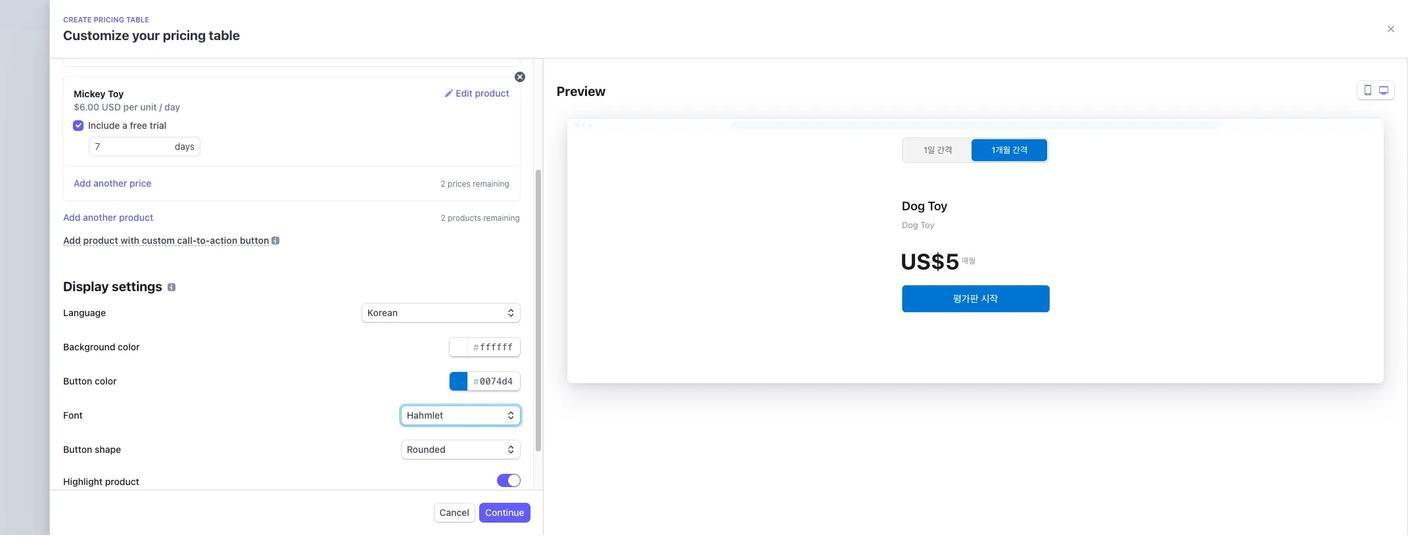 Task type: vqa. For each thing, say whether or not it's contained in the screenshot.
the bottommost account
no



Task type: locate. For each thing, give the bounding box(es) containing it.
mickey toy $6.00 usd per unit / day
[[74, 88, 180, 112]]

None text field
[[450, 338, 520, 356]]

button up font
[[63, 375, 92, 387]]

your right customize
[[132, 28, 160, 43]]

2 horizontal spatial a
[[599, 303, 606, 318]]

1 vertical spatial color
[[95, 375, 117, 387]]

usd
[[102, 101, 121, 112]]

1 vertical spatial 2
[[441, 213, 446, 223]]

with
[[120, 235, 139, 246]]

2 products remaining
[[441, 213, 520, 223]]

color
[[118, 341, 140, 352], [95, 375, 117, 387]]

2 left "products" on the left top
[[441, 213, 446, 223]]

1 vertical spatial another
[[83, 212, 117, 223]]

highlight product
[[63, 476, 139, 487]]

pricing down branded,
[[604, 368, 634, 379]]

a left free
[[122, 120, 127, 131]]

create
[[63, 15, 92, 24], [555, 303, 596, 318], [555, 323, 583, 334], [573, 368, 602, 379]]

edit
[[456, 87, 473, 99]]

0 vertical spatial your
[[132, 28, 160, 43]]

0 vertical spatial add
[[74, 178, 91, 189]]

add for add product with custom call-to-action button
[[63, 235, 81, 246]]

1 vertical spatial add
[[63, 212, 81, 223]]

a up website.
[[585, 323, 590, 334]]

pricing
[[94, 15, 124, 24], [163, 28, 206, 43], [609, 303, 652, 318], [682, 323, 711, 334], [604, 368, 634, 379]]

products
[[170, 73, 248, 95]]

0 horizontal spatial a
[[122, 120, 127, 131]]

create for create pricing table customize your pricing table
[[63, 15, 92, 24]]

continue
[[485, 507, 524, 518]]

pricing right responsive
[[682, 323, 711, 334]]

button left shape
[[63, 444, 92, 455]]

add inside button
[[74, 178, 91, 189]]

your right on
[[793, 323, 812, 334]]

add down add another price button
[[63, 212, 81, 223]]

1 vertical spatial remaining
[[483, 213, 520, 223]]

create pricing table customize your pricing table
[[63, 15, 240, 43]]

pricing up "products"
[[163, 28, 206, 43]]

0 horizontal spatial color
[[95, 375, 117, 387]]

korean button
[[362, 304, 520, 322]]

shape
[[95, 444, 121, 455]]

edit product
[[456, 87, 509, 99]]

products
[[448, 213, 481, 223]]

1 horizontal spatial color
[[118, 341, 140, 352]]

remaining right prices
[[473, 179, 509, 189]]

create for create pricing table
[[573, 368, 602, 379]]

to-
[[197, 235, 210, 246]]

add
[[74, 178, 91, 189], [63, 212, 81, 223], [63, 235, 81, 246]]

0 vertical spatial remaining
[[473, 179, 509, 189]]

continue button
[[480, 504, 530, 522]]

another for product
[[83, 212, 117, 223]]

create inside create pricing table customize your pricing table
[[63, 15, 92, 24]]

korean
[[367, 307, 398, 318]]

to
[[737, 323, 746, 334]]

1 2 from the top
[[441, 179, 446, 189]]

1 vertical spatial a
[[599, 303, 606, 318]]

product down add another product button
[[83, 235, 118, 246]]

product down shape
[[105, 476, 139, 487]]

2 vertical spatial add
[[63, 235, 81, 246]]

remaining for add another price
[[473, 179, 509, 189]]

$6.00
[[74, 101, 99, 112]]

product for edit
[[475, 87, 509, 99]]

0 vertical spatial color
[[118, 341, 140, 352]]

custom
[[142, 235, 175, 246]]

language
[[63, 307, 106, 318]]

2 button from the top
[[63, 444, 92, 455]]

product
[[475, 87, 509, 99], [119, 212, 153, 223], [83, 235, 118, 246], [105, 476, 139, 487]]

add inside button
[[63, 212, 81, 223]]

include
[[88, 120, 120, 131]]

days
[[175, 141, 195, 152]]

2 left prices
[[441, 179, 446, 189]]

1 horizontal spatial a
[[585, 323, 590, 334]]

2 2 from the top
[[441, 213, 446, 223]]

table
[[126, 15, 149, 24], [209, 28, 240, 43], [655, 303, 686, 318], [714, 323, 735, 334], [637, 368, 659, 379]]

font
[[63, 410, 83, 421]]

a up branded,
[[599, 303, 606, 318]]

0 vertical spatial 2
[[441, 179, 446, 189]]

2 prices remaining
[[441, 179, 509, 189]]

table left 'to' in the right of the page
[[714, 323, 735, 334]]

product for highlight
[[105, 476, 139, 487]]

add another product
[[63, 212, 153, 223]]

a
[[122, 120, 127, 131], [599, 303, 606, 318], [585, 323, 590, 334]]

your
[[132, 28, 160, 43], [793, 323, 812, 334]]

1 vertical spatial button
[[63, 444, 92, 455]]

remaining for add another product
[[483, 213, 520, 223]]

display
[[63, 279, 109, 294]]

table up "products"
[[209, 28, 240, 43]]

toy
[[108, 88, 124, 99]]

color down background color
[[95, 375, 117, 387]]

0 vertical spatial another
[[93, 178, 127, 189]]

display settings
[[63, 279, 162, 294]]

another inside button
[[83, 212, 117, 223]]

prices
[[448, 179, 471, 189]]

color right background
[[118, 341, 140, 352]]

responsive
[[633, 323, 679, 334]]

remaining
[[473, 179, 509, 189], [483, 213, 520, 223]]

1 vertical spatial your
[[793, 323, 812, 334]]

0 horizontal spatial your
[[132, 28, 160, 43]]

0 vertical spatial a
[[122, 120, 127, 131]]

another left "price"
[[93, 178, 127, 189]]

mickey
[[74, 88, 106, 99]]

add down add another product button
[[63, 235, 81, 246]]

customize
[[63, 28, 129, 43]]

remaining right "products" on the left top
[[483, 213, 520, 223]]

include a free trial
[[88, 120, 166, 131]]

button
[[63, 375, 92, 387], [63, 444, 92, 455]]

another down add another price button
[[83, 212, 117, 223]]

0 vertical spatial button
[[63, 375, 92, 387]]

another inside button
[[93, 178, 127, 189]]

add up the add another product
[[74, 178, 91, 189]]

create inside create pricing table link
[[573, 368, 602, 379]]

2
[[441, 179, 446, 189], [441, 213, 446, 223]]

a for free
[[122, 120, 127, 131]]

pricing up customize
[[94, 15, 124, 24]]

action
[[210, 235, 237, 246]]

product right edit at the top of the page
[[475, 87, 509, 99]]

add another price
[[74, 178, 152, 189]]

another
[[93, 178, 127, 189], [83, 212, 117, 223]]

1 horizontal spatial your
[[793, 323, 812, 334]]

1 button from the top
[[63, 375, 92, 387]]

None number field
[[89, 137, 175, 156]]

days button
[[175, 137, 200, 156]]

None text field
[[450, 372, 520, 391]]



Task type: describe. For each thing, give the bounding box(es) containing it.
unit
[[140, 101, 157, 112]]

create a pricing table create a branded, responsive pricing table to embed on your website.
[[555, 303, 812, 347]]

color for background color
[[118, 341, 140, 352]]

trial
[[150, 120, 166, 131]]

product up with
[[119, 212, 153, 223]]

your inside create a pricing table create a branded, responsive pricing table to embed on your website.
[[793, 323, 812, 334]]

your inside create pricing table customize your pricing table
[[132, 28, 160, 43]]

add for add another price
[[74, 178, 91, 189]]

cancel button
[[434, 504, 475, 522]]

a for pricing
[[599, 303, 606, 318]]

button for button shape
[[63, 444, 92, 455]]

embed
[[748, 323, 778, 334]]

call-
[[177, 235, 197, 246]]

per
[[123, 101, 138, 112]]

settings
[[112, 279, 162, 294]]

on
[[780, 323, 791, 334]]

button for button color
[[63, 375, 92, 387]]

branded,
[[593, 323, 631, 334]]

/
[[159, 101, 162, 112]]

background
[[63, 341, 115, 352]]

preview
[[557, 83, 606, 99]]

button shape
[[63, 444, 121, 455]]

background color
[[63, 341, 140, 352]]

table down responsive
[[637, 368, 659, 379]]

edit product button
[[445, 87, 509, 101]]

table up responsive
[[655, 303, 686, 318]]

create for create a pricing table create a branded, responsive pricing table to embed on your website.
[[555, 303, 596, 318]]

another for price
[[93, 178, 127, 189]]

add another price button
[[74, 177, 152, 190]]

free
[[130, 120, 147, 131]]

pricing up branded,
[[609, 303, 652, 318]]

2 vertical spatial a
[[585, 323, 590, 334]]

button color
[[63, 375, 117, 387]]

price
[[130, 178, 152, 189]]

add another product button
[[63, 211, 153, 224]]

2 for add another price
[[441, 179, 446, 189]]

button
[[240, 235, 269, 246]]

2 for add another product
[[441, 213, 446, 223]]

product for add
[[83, 235, 118, 246]]

table up customize
[[126, 15, 149, 24]]

day
[[164, 101, 180, 112]]

color for button color
[[95, 375, 117, 387]]

create pricing table link
[[555, 365, 680, 383]]

highlight
[[63, 476, 103, 487]]

website.
[[555, 336, 590, 347]]

add product with custom call-to-action button
[[63, 235, 269, 246]]

cancel
[[440, 507, 469, 518]]

add for add another product
[[63, 212, 81, 223]]

add product with custom call-to-action button button
[[63, 235, 269, 246]]

create pricing table
[[573, 368, 659, 379]]



